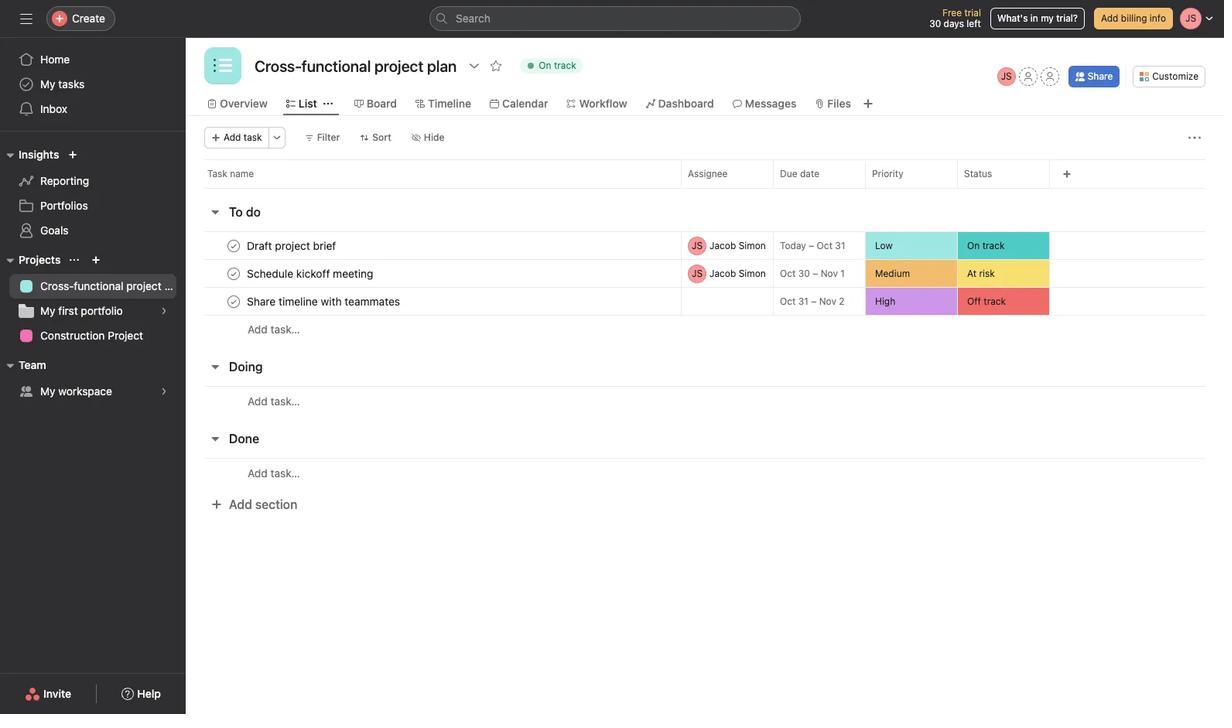 Task type: locate. For each thing, give the bounding box(es) containing it.
add left billing
[[1101, 12, 1119, 24]]

hide sidebar image
[[20, 12, 33, 25]]

oct up 'oct 30 – nov 1'
[[817, 240, 833, 252]]

0 vertical spatial completed image
[[224, 264, 243, 283]]

teams element
[[0, 351, 186, 407]]

0 vertical spatial add task… row
[[186, 315, 1224, 344]]

task… for doing
[[271, 394, 300, 408]]

0 vertical spatial 30
[[930, 18, 941, 29]]

2 vertical spatial oct
[[780, 296, 796, 307]]

invite button
[[15, 680, 81, 708]]

add task… for doing
[[248, 394, 300, 408]]

add task…
[[248, 323, 300, 336], [248, 394, 300, 408], [248, 466, 300, 479]]

0 vertical spatial on
[[539, 60, 552, 71]]

2 vertical spatial –
[[811, 296, 817, 307]]

my inside the "global" 'element'
[[40, 77, 55, 91]]

add task… button up section
[[248, 465, 300, 482]]

jacob simon
[[710, 240, 766, 251], [710, 267, 766, 279]]

0 vertical spatial oct
[[817, 240, 833, 252]]

track right off
[[984, 295, 1006, 307]]

0 horizontal spatial 30
[[799, 268, 810, 279]]

1 completed checkbox from the top
[[224, 236, 243, 255]]

2 vertical spatial track
[[984, 295, 1006, 307]]

completed image
[[224, 236, 243, 255]]

on up calendar
[[539, 60, 552, 71]]

2 add task… from the top
[[248, 394, 300, 408]]

30 up oct 31 – nov 2
[[799, 268, 810, 279]]

add inside "button"
[[229, 498, 252, 512]]

1 vertical spatial add task…
[[248, 394, 300, 408]]

1
[[841, 268, 845, 279]]

completed image
[[224, 264, 243, 283], [224, 292, 243, 311]]

off
[[968, 295, 981, 307]]

0 vertical spatial on track
[[539, 60, 576, 71]]

completed checkbox inside schedule kickoff meeting "cell"
[[224, 264, 243, 283]]

add section button
[[204, 491, 304, 519]]

add task… row for doing
[[186, 386, 1224, 416]]

search list box
[[430, 6, 801, 31]]

my left tasks
[[40, 77, 55, 91]]

31 down 'oct 30 – nov 1'
[[799, 296, 809, 307]]

show options image
[[469, 60, 481, 72]]

done button
[[229, 425, 259, 453]]

oct inside row
[[780, 296, 796, 307]]

1 jacob from the top
[[710, 240, 736, 251]]

1 vertical spatial simon
[[739, 267, 766, 279]]

on track up calendar
[[539, 60, 576, 71]]

31 up 1
[[835, 240, 846, 252]]

on
[[539, 60, 552, 71], [968, 240, 980, 251]]

see details, my workspace image
[[159, 387, 169, 396]]

add task… up section
[[248, 466, 300, 479]]

priority
[[872, 168, 904, 180]]

jacob simon left 'oct 30 – nov 1'
[[710, 267, 766, 279]]

nov for 1
[[821, 268, 838, 279]]

0 vertical spatial collapse task list for this section image
[[209, 206, 221, 218]]

1 vertical spatial 31
[[799, 296, 809, 307]]

Draft project brief text field
[[244, 238, 341, 253]]

add task… row for done
[[186, 458, 1224, 488]]

hide button
[[405, 127, 452, 149]]

1 add task… from the top
[[248, 323, 300, 336]]

– left 1
[[813, 268, 818, 279]]

– for oct 30
[[813, 268, 818, 279]]

collapse task list for this section image left to
[[209, 206, 221, 218]]

3 task… from the top
[[271, 466, 300, 479]]

track for oct 31 – nov 2
[[984, 295, 1006, 307]]

reporting
[[40, 174, 89, 187]]

0 vertical spatial my
[[40, 77, 55, 91]]

completed checkbox down completed icon
[[224, 264, 243, 283]]

1 vertical spatial collapse task list for this section image
[[209, 361, 221, 373]]

2 jacob simon from the top
[[710, 267, 766, 279]]

help button
[[112, 680, 171, 708]]

2 add task… row from the top
[[186, 386, 1224, 416]]

1 my from the top
[[40, 77, 55, 91]]

1 vertical spatial track
[[983, 240, 1005, 251]]

0 horizontal spatial on track
[[539, 60, 576, 71]]

2 collapse task list for this section image from the top
[[209, 361, 221, 373]]

due
[[780, 168, 798, 180]]

create button
[[46, 6, 115, 31]]

overview link
[[207, 95, 268, 112]]

today – oct 31
[[780, 240, 846, 252]]

completed checkbox down to
[[224, 236, 243, 255]]

0 vertical spatial completed checkbox
[[224, 236, 243, 255]]

2 completed checkbox from the top
[[224, 264, 243, 283]]

2 task… from the top
[[271, 394, 300, 408]]

1 jacob simon from the top
[[710, 240, 766, 251]]

0 vertical spatial js
[[1001, 70, 1012, 82]]

collapse task list for this section image
[[209, 433, 221, 445]]

jacob
[[710, 240, 736, 251], [710, 267, 736, 279]]

my inside projects element
[[40, 304, 55, 317]]

2 my from the top
[[40, 304, 55, 317]]

– down 'oct 30 – nov 1'
[[811, 296, 817, 307]]

add task… button for doing
[[248, 393, 300, 410]]

low
[[875, 240, 893, 251]]

3 my from the top
[[40, 385, 55, 398]]

30
[[930, 18, 941, 29], [799, 268, 810, 279]]

1 completed image from the top
[[224, 264, 243, 283]]

0 vertical spatial task…
[[271, 323, 300, 336]]

medium button
[[866, 260, 957, 287]]

dashboard link
[[646, 95, 714, 112]]

1 vertical spatial on track
[[968, 240, 1005, 251]]

collapse task list for this section image left "doing"
[[209, 361, 221, 373]]

list link
[[286, 95, 317, 112]]

oct down 'oct 30 – nov 1'
[[780, 296, 796, 307]]

1 horizontal spatial on
[[968, 240, 980, 251]]

–
[[809, 240, 814, 252], [813, 268, 818, 279], [811, 296, 817, 307]]

1 vertical spatial task…
[[271, 394, 300, 408]]

0 vertical spatial nov
[[821, 268, 838, 279]]

1 simon from the top
[[739, 240, 766, 251]]

what's
[[998, 12, 1028, 24]]

– right the today
[[809, 240, 814, 252]]

1 horizontal spatial 30
[[930, 18, 941, 29]]

calendar link
[[490, 95, 548, 112]]

1 add task… button from the top
[[248, 321, 300, 338]]

3 add task… button from the top
[[248, 465, 300, 482]]

1 vertical spatial jacob
[[710, 267, 736, 279]]

1 vertical spatial js
[[692, 240, 703, 251]]

2 vertical spatial add task… button
[[248, 465, 300, 482]]

simon left 'oct 30 – nov 1'
[[739, 267, 766, 279]]

add up add section "button" on the bottom
[[248, 466, 268, 479]]

tasks
[[58, 77, 85, 91]]

at risk button
[[958, 260, 1050, 287]]

my workspace link
[[9, 379, 176, 404]]

0 vertical spatial track
[[554, 60, 576, 71]]

2 vertical spatial add task… row
[[186, 458, 1224, 488]]

do
[[246, 205, 261, 219]]

my left the first
[[40, 304, 55, 317]]

2 simon from the top
[[739, 267, 766, 279]]

completed image inside share timeline with teammates cell
[[224, 292, 243, 311]]

1 collapse task list for this section image from the top
[[209, 206, 221, 218]]

filter button
[[298, 127, 347, 149]]

2 add task… button from the top
[[248, 393, 300, 410]]

0 vertical spatial 31
[[835, 240, 846, 252]]

high
[[875, 295, 896, 307]]

task…
[[271, 323, 300, 336], [271, 394, 300, 408], [271, 466, 300, 479]]

add left 'task'
[[224, 132, 241, 143]]

simon
[[739, 240, 766, 251], [739, 267, 766, 279]]

info
[[1150, 12, 1166, 24]]

free trial 30 days left
[[930, 7, 981, 29]]

1 vertical spatial 30
[[799, 268, 810, 279]]

inbox link
[[9, 97, 176, 122]]

2 completed image from the top
[[224, 292, 243, 311]]

1 horizontal spatial on track
[[968, 240, 1005, 251]]

1 vertical spatial add task… button
[[248, 393, 300, 410]]

today
[[780, 240, 806, 252]]

my inside teams element
[[40, 385, 55, 398]]

add field image
[[1063, 170, 1072, 179]]

add task… button up the "doing" button
[[248, 321, 300, 338]]

to
[[229, 205, 243, 219]]

jacob for oct 30 – nov 1
[[710, 267, 736, 279]]

0 vertical spatial simon
[[739, 240, 766, 251]]

add up "doing"
[[248, 323, 268, 336]]

in
[[1031, 12, 1039, 24]]

hide
[[424, 132, 445, 143]]

oct for oct 30
[[780, 268, 796, 279]]

2 vertical spatial task…
[[271, 466, 300, 479]]

dashboard
[[658, 97, 714, 110]]

add task… up the "doing" button
[[248, 323, 300, 336]]

oct down the today
[[780, 268, 796, 279]]

add inside header to do tree grid
[[248, 323, 268, 336]]

on track inside popup button
[[539, 60, 576, 71]]

project
[[126, 279, 162, 293]]

1 vertical spatial completed checkbox
[[224, 264, 243, 283]]

0 vertical spatial add task… button
[[248, 321, 300, 338]]

3 add task… from the top
[[248, 466, 300, 479]]

Completed checkbox
[[224, 236, 243, 255], [224, 264, 243, 283]]

2 vertical spatial add task…
[[248, 466, 300, 479]]

task… for done
[[271, 466, 300, 479]]

add task… down the "doing" button
[[248, 394, 300, 408]]

messages link
[[733, 95, 797, 112]]

0 horizontal spatial on
[[539, 60, 552, 71]]

project
[[108, 329, 143, 342]]

1 vertical spatial my
[[40, 304, 55, 317]]

track up workflow link
[[554, 60, 576, 71]]

completed checkbox inside draft project brief cell
[[224, 236, 243, 255]]

1 task… from the top
[[271, 323, 300, 336]]

doing button
[[229, 353, 263, 381]]

add left section
[[229, 498, 252, 512]]

oct
[[817, 240, 833, 252], [780, 268, 796, 279], [780, 296, 796, 307]]

board
[[367, 97, 397, 110]]

3 add task… row from the top
[[186, 458, 1224, 488]]

construction project link
[[9, 324, 176, 348]]

collapse task list for this section image
[[209, 206, 221, 218], [209, 361, 221, 373]]

jacob simon left the today
[[710, 240, 766, 251]]

jacob simon for oct 30
[[710, 267, 766, 279]]

1 vertical spatial nov
[[819, 296, 837, 307]]

on up at
[[968, 240, 980, 251]]

workspace
[[58, 385, 112, 398]]

nov for 2
[[819, 296, 837, 307]]

simon left the today
[[739, 240, 766, 251]]

track up risk
[[983, 240, 1005, 251]]

None text field
[[251, 52, 461, 80]]

more actions image
[[1189, 132, 1201, 144]]

nov left '2'
[[819, 296, 837, 307]]

row
[[186, 159, 1224, 188], [204, 187, 1206, 189], [186, 231, 1224, 260], [186, 259, 1224, 288], [186, 287, 1224, 316]]

1 vertical spatial jacob simon
[[710, 267, 766, 279]]

tab actions image
[[323, 99, 333, 108]]

add tab image
[[862, 98, 875, 110]]

2 vertical spatial js
[[692, 267, 703, 279]]

0 horizontal spatial 31
[[799, 296, 809, 307]]

0 vertical spatial jacob
[[710, 240, 736, 251]]

1 vertical spatial completed image
[[224, 292, 243, 311]]

my workspace
[[40, 385, 112, 398]]

trial?
[[1057, 12, 1078, 24]]

timeline link
[[416, 95, 471, 112]]

add task… button inside header to do tree grid
[[248, 321, 300, 338]]

2 vertical spatial my
[[40, 385, 55, 398]]

team
[[19, 358, 46, 372]]

files link
[[815, 95, 851, 112]]

1 vertical spatial on
[[968, 240, 980, 251]]

portfolios link
[[9, 194, 176, 218]]

nov left 1
[[821, 268, 838, 279]]

add task… row
[[186, 315, 1224, 344], [186, 386, 1224, 416], [186, 458, 1224, 488]]

calendar
[[502, 97, 548, 110]]

my tasks link
[[9, 72, 176, 97]]

2 jacob from the top
[[710, 267, 736, 279]]

share
[[1088, 70, 1113, 82]]

completed image inside schedule kickoff meeting "cell"
[[224, 264, 243, 283]]

0 vertical spatial jacob simon
[[710, 240, 766, 251]]

on track button
[[513, 55, 590, 77]]

my down 'team'
[[40, 385, 55, 398]]

0 vertical spatial add task…
[[248, 323, 300, 336]]

goals
[[40, 224, 69, 237]]

nov
[[821, 268, 838, 279], [819, 296, 837, 307]]

add task… button down the "doing" button
[[248, 393, 300, 410]]

row containing task name
[[186, 159, 1224, 188]]

1 vertical spatial –
[[813, 268, 818, 279]]

1 vertical spatial add task… row
[[186, 386, 1224, 416]]

my tasks
[[40, 77, 85, 91]]

create
[[72, 12, 105, 25]]

1 vertical spatial oct
[[780, 268, 796, 279]]

30 left days
[[930, 18, 941, 29]]

js inside button
[[1001, 70, 1012, 82]]

on track up risk
[[968, 240, 1005, 251]]

add inside button
[[224, 132, 241, 143]]

Completed checkbox
[[224, 292, 243, 311]]



Task type: describe. For each thing, give the bounding box(es) containing it.
workflow link
[[567, 95, 627, 112]]

new project or portfolio image
[[92, 255, 101, 265]]

task
[[207, 168, 227, 180]]

reporting link
[[9, 169, 176, 194]]

at risk
[[968, 267, 995, 279]]

header to do tree grid
[[186, 231, 1224, 344]]

off track
[[968, 295, 1006, 307]]

projects element
[[0, 246, 186, 351]]

medium
[[875, 267, 910, 279]]

add inside button
[[1101, 12, 1119, 24]]

30 inside header to do tree grid
[[799, 268, 810, 279]]

more actions image
[[272, 133, 281, 142]]

1 add task… row from the top
[[186, 315, 1224, 344]]

on track inside dropdown button
[[968, 240, 1005, 251]]

31 inside row
[[799, 296, 809, 307]]

show options, current sort, top image
[[70, 255, 79, 265]]

track for today – oct 31
[[983, 240, 1005, 251]]

date
[[800, 168, 820, 180]]

completed checkbox for today
[[224, 236, 243, 255]]

oct 31 – nov 2
[[780, 296, 845, 307]]

schedule kickoff meeting cell
[[186, 259, 682, 288]]

Share timeline with teammates text field
[[244, 294, 405, 309]]

overview
[[220, 97, 268, 110]]

new image
[[68, 150, 78, 159]]

search
[[456, 12, 491, 25]]

high button
[[866, 288, 957, 315]]

0 vertical spatial –
[[809, 240, 814, 252]]

see details, my first portfolio image
[[159, 307, 169, 316]]

1 horizontal spatial 31
[[835, 240, 846, 252]]

filter
[[317, 132, 340, 143]]

add billing info
[[1101, 12, 1166, 24]]

insights element
[[0, 141, 186, 246]]

task… inside header to do tree grid
[[271, 323, 300, 336]]

home
[[40, 53, 70, 66]]

messages
[[745, 97, 797, 110]]

draft project brief cell
[[186, 231, 682, 260]]

oct 30 – nov 1
[[780, 268, 845, 279]]

my for my workspace
[[40, 385, 55, 398]]

at
[[968, 267, 977, 279]]

30 inside free trial 30 days left
[[930, 18, 941, 29]]

goals link
[[9, 218, 176, 243]]

cross-functional project plan link
[[9, 274, 186, 299]]

team button
[[0, 356, 46, 375]]

my for my tasks
[[40, 77, 55, 91]]

share timeline with teammates cell
[[186, 287, 682, 316]]

projects
[[19, 253, 61, 266]]

invite
[[43, 687, 71, 700]]

share button
[[1069, 66, 1120, 87]]

js button
[[997, 67, 1016, 86]]

add task
[[224, 132, 262, 143]]

days
[[944, 18, 964, 29]]

timeline
[[428, 97, 471, 110]]

js for today – oct 31
[[692, 240, 703, 251]]

simon for oct 30
[[739, 267, 766, 279]]

first
[[58, 304, 78, 317]]

files
[[828, 97, 851, 110]]

what's in my trial? button
[[991, 8, 1085, 29]]

add task button
[[204, 127, 269, 149]]

completed checkbox for oct 30
[[224, 264, 243, 283]]

to do
[[229, 205, 261, 219]]

global element
[[0, 38, 186, 131]]

task name
[[207, 168, 254, 180]]

home link
[[9, 47, 176, 72]]

due date
[[780, 168, 820, 180]]

list
[[299, 97, 317, 110]]

add section
[[229, 498, 298, 512]]

row containing high
[[186, 287, 1224, 316]]

Schedule kickoff meeting text field
[[244, 266, 378, 281]]

add task… inside header to do tree grid
[[248, 323, 300, 336]]

what's in my trial?
[[998, 12, 1078, 24]]

on inside dropdown button
[[968, 240, 980, 251]]

projects button
[[0, 251, 61, 269]]

cross-functional project plan
[[40, 279, 186, 293]]

sort button
[[353, 127, 398, 149]]

assignee
[[688, 168, 728, 180]]

plan
[[164, 279, 186, 293]]

track inside popup button
[[554, 60, 576, 71]]

name
[[230, 168, 254, 180]]

completed image for oct 30 – nov 1
[[224, 264, 243, 283]]

help
[[137, 687, 161, 700]]

off track button
[[958, 288, 1050, 315]]

board link
[[354, 95, 397, 112]]

search button
[[430, 6, 801, 31]]

list image
[[214, 57, 232, 75]]

my first portfolio
[[40, 304, 123, 317]]

portfolios
[[40, 199, 88, 212]]

– for oct 31
[[811, 296, 817, 307]]

completed image for oct 31 – nov 2
[[224, 292, 243, 311]]

left
[[967, 18, 981, 29]]

my for my first portfolio
[[40, 304, 55, 317]]

billing
[[1121, 12, 1147, 24]]

collapse task list for this section image for header to do tree grid
[[209, 206, 221, 218]]

insights button
[[0, 146, 59, 164]]

sort
[[373, 132, 392, 143]]

to do button
[[229, 198, 261, 226]]

customize button
[[1133, 66, 1206, 87]]

inbox
[[40, 102, 67, 115]]

cross-
[[40, 279, 74, 293]]

add to starred image
[[490, 60, 503, 72]]

jacob simon for today
[[710, 240, 766, 251]]

my first portfolio link
[[9, 299, 176, 324]]

simon for today
[[739, 240, 766, 251]]

construction
[[40, 329, 105, 342]]

oct for oct 31
[[780, 296, 796, 307]]

jacob for today – oct 31
[[710, 240, 736, 251]]

trial
[[965, 7, 981, 19]]

section
[[255, 498, 298, 512]]

add task… button for done
[[248, 465, 300, 482]]

add down the "doing" button
[[248, 394, 268, 408]]

js for oct 30 – nov 1
[[692, 267, 703, 279]]

add task… for done
[[248, 466, 300, 479]]

on inside popup button
[[539, 60, 552, 71]]

doing
[[229, 360, 263, 374]]

on track button
[[958, 232, 1050, 259]]

my
[[1041, 12, 1054, 24]]

collapse task list for this section image for doing's 'add task…' row
[[209, 361, 221, 373]]

functional
[[74, 279, 123, 293]]

insights
[[19, 148, 59, 161]]

workflow
[[579, 97, 627, 110]]



Task type: vqa. For each thing, say whether or not it's contained in the screenshot.
Send feedback link at the bottom right of the page
no



